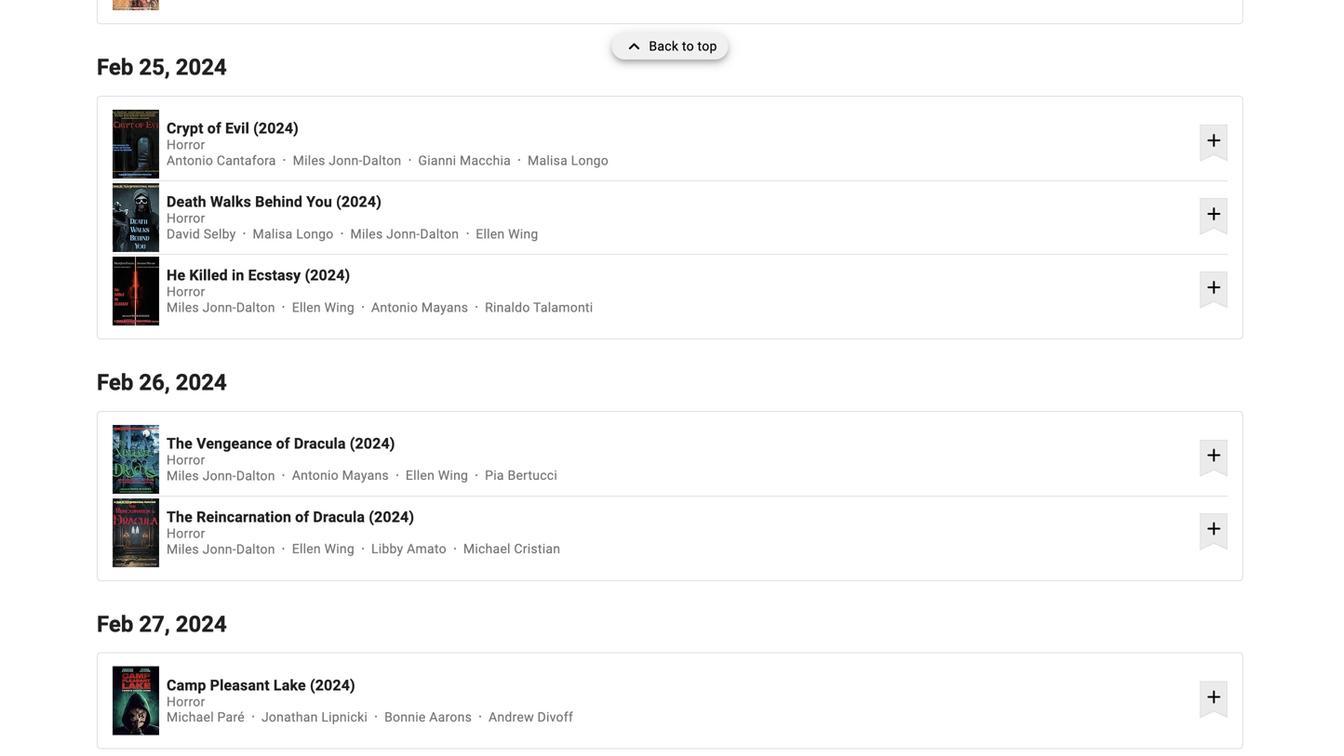 Task type: locate. For each thing, give the bounding box(es) containing it.
1 vertical spatial antonio mayans
[[292, 468, 389, 484]]

1 vertical spatial dracula
[[313, 509, 365, 526]]

feb left 25, at the top
[[97, 54, 133, 81]]

0 vertical spatial of
[[207, 120, 221, 137]]

group for he killed in ecstasy (2024)
[[113, 257, 159, 326]]

dracula for vengeance
[[294, 435, 346, 453]]

1 horizontal spatial longo
[[571, 153, 609, 168]]

0 horizontal spatial antonio
[[167, 153, 213, 168]]

camp pleasant lake (2024) horror
[[167, 677, 355, 710]]

feb left 27,
[[97, 611, 133, 638]]

of for reincarnation
[[295, 509, 309, 526]]

miles jonn-dalton down reincarnation
[[167, 542, 275, 557]]

horror inside the he killed in ecstasy (2024) horror
[[167, 284, 205, 300]]

miles jonn-dalton down vengeance
[[167, 468, 275, 484]]

(2024) inside the he killed in ecstasy (2024) horror
[[305, 267, 350, 285]]

1 add image from the top
[[1203, 129, 1225, 152]]

0 vertical spatial michael
[[463, 542, 511, 557]]

the inside "the reincarnation of dracula (2024) horror"
[[167, 509, 193, 526]]

to
[[682, 39, 694, 54]]

jonn- down vengeance
[[203, 468, 236, 484]]

4 add image from the top
[[1203, 687, 1225, 709]]

horror right the reincarnation of dracula (2024) image
[[167, 526, 205, 542]]

3 group from the top
[[113, 183, 159, 252]]

1 vertical spatial add image
[[1203, 518, 1225, 541]]

death walks behind you (2024) horror
[[167, 193, 382, 226]]

libby amato
[[371, 542, 447, 557]]

feb
[[97, 54, 133, 81], [97, 370, 133, 396], [97, 611, 133, 638]]

2 2024 from the top
[[176, 370, 227, 396]]

4 group from the top
[[113, 257, 159, 326]]

miles jonn-dalton
[[293, 153, 402, 168], [351, 226, 459, 242], [167, 300, 275, 315], [167, 468, 275, 484], [167, 542, 275, 557]]

of
[[207, 120, 221, 137], [276, 435, 290, 453], [295, 509, 309, 526]]

0 vertical spatial the
[[167, 435, 193, 453]]

horror right he killed in ecstasy (2024) image
[[167, 284, 205, 300]]

dalton
[[363, 153, 402, 168], [420, 226, 459, 242], [236, 300, 275, 315], [236, 468, 275, 484], [236, 542, 275, 557]]

0 horizontal spatial mayans
[[342, 468, 389, 484]]

the right 'the vengeance of dracula (2024)' image
[[167, 435, 193, 453]]

1 vertical spatial 2024
[[176, 370, 227, 396]]

jonn-
[[329, 153, 363, 168], [386, 226, 420, 242], [203, 300, 236, 315], [203, 468, 236, 484], [203, 542, 236, 557]]

group for the reincarnation of dracula (2024)
[[113, 499, 159, 568]]

(2024) for the reincarnation of dracula (2024)
[[369, 509, 414, 526]]

1 horizontal spatial of
[[276, 435, 290, 453]]

2024 for feb 26, 2024
[[176, 370, 227, 396]]

crypt of evil (2024) button
[[167, 120, 1193, 137]]

horror inside "the reincarnation of dracula (2024) horror"
[[167, 526, 205, 542]]

1 feb from the top
[[97, 54, 133, 81]]

5 group from the top
[[113, 425, 159, 494]]

0 vertical spatial mayans
[[422, 300, 468, 315]]

feb for feb 27, 2024
[[97, 611, 133, 638]]

malisa longo down death walks behind you (2024) horror
[[253, 226, 334, 242]]

2 horror from the top
[[167, 211, 205, 226]]

dracula right vengeance
[[294, 435, 346, 453]]

2 vertical spatial of
[[295, 509, 309, 526]]

horror up michael paré
[[167, 695, 205, 710]]

0 horizontal spatial malisa longo
[[253, 226, 334, 242]]

0 horizontal spatial longo
[[296, 226, 334, 242]]

the vengeance of dracula (2024) image
[[113, 425, 159, 494]]

add image for the reincarnation of dracula (2024)
[[1203, 518, 1225, 541]]

0 vertical spatial feb
[[97, 54, 133, 81]]

cantafora
[[217, 153, 276, 168]]

feb for feb 25, 2024
[[97, 54, 133, 81]]

mayans up libby
[[342, 468, 389, 484]]

2 group from the top
[[113, 110, 159, 179]]

killed
[[189, 267, 228, 285]]

(2024) for he killed in ecstasy (2024)
[[305, 267, 350, 285]]

dalton left the gianni
[[363, 153, 402, 168]]

2024 right 27,
[[176, 611, 227, 638]]

25,
[[139, 54, 170, 81]]

dracula inside the vengeance of dracula (2024) horror
[[294, 435, 346, 453]]

2024 right 26,
[[176, 370, 227, 396]]

2 vertical spatial feb
[[97, 611, 133, 638]]

feb 26, 2024
[[97, 370, 227, 396]]

dracula down the vengeance of dracula (2024) horror
[[313, 509, 365, 526]]

michael paré, jonathan lipnicki, bonnie aarons, andrew divoff, robert lasardo, jeremy hirsch, lacey burdine, devanny pinn, thomas walton, jared safier, and kelly lynn reiter in camp pleasant lake (2024) image
[[113, 667, 159, 736]]

0 horizontal spatial malisa
[[253, 226, 293, 242]]

lipnicki
[[322, 710, 368, 726]]

of for vengeance
[[276, 435, 290, 453]]

michael for michael paré
[[167, 710, 214, 726]]

the right the reincarnation of dracula (2024) image
[[167, 509, 193, 526]]

longo
[[571, 153, 609, 168], [296, 226, 334, 242]]

of inside the vengeance of dracula (2024) horror
[[276, 435, 290, 453]]

michael left cristian
[[463, 542, 511, 557]]

5 horror from the top
[[167, 526, 205, 542]]

of right reincarnation
[[295, 509, 309, 526]]

wing left libby
[[325, 542, 355, 557]]

wing up rinaldo on the top left
[[508, 226, 539, 242]]

feb for feb 26, 2024
[[97, 370, 133, 396]]

ellen wing
[[476, 226, 539, 242], [292, 300, 355, 315], [406, 468, 468, 484], [292, 542, 355, 557]]

rinaldo talamonti
[[485, 300, 593, 315]]

dracula inside "the reincarnation of dracula (2024) horror"
[[313, 509, 365, 526]]

2024
[[176, 54, 227, 81], [176, 370, 227, 396], [176, 611, 227, 638]]

group left camp
[[113, 667, 159, 736]]

bonnie
[[385, 710, 426, 726]]

6 group from the top
[[113, 499, 159, 568]]

3 horror from the top
[[167, 284, 205, 300]]

7 group from the top
[[113, 667, 159, 736]]

1 horizontal spatial malisa longo
[[528, 153, 609, 168]]

group up the reincarnation of dracula (2024) image
[[113, 425, 159, 494]]

3 add image from the top
[[1203, 276, 1225, 299]]

2024 right 25, at the top
[[176, 54, 227, 81]]

in
[[232, 267, 244, 285]]

add image
[[1203, 445, 1225, 467], [1203, 518, 1225, 541]]

dalton for the vengeance of dracula (2024)
[[236, 468, 275, 484]]

the for the reincarnation of dracula (2024)
[[167, 509, 193, 526]]

of right vengeance
[[276, 435, 290, 453]]

back to top
[[649, 39, 717, 54]]

wing
[[508, 226, 539, 242], [325, 300, 355, 315], [438, 468, 468, 484], [325, 542, 355, 557]]

malisa
[[528, 153, 568, 168], [253, 226, 293, 242]]

dalton down reincarnation
[[236, 542, 275, 557]]

horror inside death walks behind you (2024) horror
[[167, 211, 205, 226]]

antonio mayans left rinaldo on the top left
[[371, 300, 468, 315]]

wing down the he killed in ecstasy (2024) horror
[[325, 300, 355, 315]]

dalton down the vengeance of dracula (2024) horror
[[236, 468, 275, 484]]

miles jonn-dalton down the gianni
[[351, 226, 459, 242]]

add image for crypt of evil (2024)
[[1203, 129, 1225, 152]]

the vengeance of dracula (2024) horror
[[167, 435, 395, 468]]

horror inside camp pleasant lake (2024) horror
[[167, 695, 205, 710]]

jonn- up you
[[329, 153, 363, 168]]

michael
[[463, 542, 511, 557], [167, 710, 214, 726]]

antonio mayans down the vengeance of dracula (2024) horror
[[292, 468, 389, 484]]

2 add image from the top
[[1203, 518, 1225, 541]]

miles jonn-dalton up you
[[293, 153, 402, 168]]

miles jonn-dalton down killed
[[167, 300, 275, 315]]

1 vertical spatial the
[[167, 509, 193, 526]]

1 horror from the top
[[167, 137, 205, 153]]

6 horror from the top
[[167, 695, 205, 710]]

0 vertical spatial 2024
[[176, 54, 227, 81]]

group down 'the vengeance of dracula (2024)' image
[[113, 499, 159, 568]]

back
[[649, 39, 679, 54]]

dalton down the he killed in ecstasy (2024) horror
[[236, 300, 275, 315]]

3 feb from the top
[[97, 611, 133, 638]]

horror up david
[[167, 211, 205, 226]]

the inside the vengeance of dracula (2024) horror
[[167, 435, 193, 453]]

(2024) inside death walks behind you (2024) horror
[[336, 193, 382, 211]]

horror up antonio cantafora
[[167, 137, 205, 153]]

2 the from the top
[[167, 509, 193, 526]]

gianni macchia
[[418, 153, 511, 168]]

1 add image from the top
[[1203, 445, 1225, 467]]

divoff
[[538, 710, 574, 726]]

jonn- down the gianni
[[386, 226, 420, 242]]

add image for death walks behind you (2024)
[[1203, 203, 1225, 225]]

horror right 'the vengeance of dracula (2024)' image
[[167, 453, 205, 468]]

dracula
[[294, 435, 346, 453], [313, 509, 365, 526]]

group up 25, at the top
[[113, 0, 159, 10]]

amato
[[407, 542, 447, 557]]

0 vertical spatial malisa longo
[[528, 153, 609, 168]]

jonn- for he killed in ecstasy (2024)
[[203, 300, 236, 315]]

horror for killed
[[167, 284, 205, 300]]

mayans left rinaldo on the top left
[[422, 300, 468, 315]]

of inside "the reincarnation of dracula (2024) horror"
[[295, 509, 309, 526]]

group left david
[[113, 183, 159, 252]]

crypt of evil (2024) horror
[[167, 120, 299, 153]]

malisa longo right macchia in the left top of the page
[[528, 153, 609, 168]]

(2024) inside "the reincarnation of dracula (2024) horror"
[[369, 509, 414, 526]]

talamonti
[[533, 300, 593, 315]]

david selby
[[167, 226, 236, 242]]

vengeance
[[197, 435, 272, 453]]

the reincarnation of dracula (2024) horror
[[167, 509, 414, 542]]

1 group from the top
[[113, 0, 159, 10]]

1 vertical spatial of
[[276, 435, 290, 453]]

feb left 26,
[[97, 370, 133, 396]]

horror
[[167, 137, 205, 153], [167, 211, 205, 226], [167, 284, 205, 300], [167, 453, 205, 468], [167, 526, 205, 542], [167, 695, 205, 710]]

bertucci
[[508, 468, 558, 484]]

group
[[113, 0, 159, 10], [113, 110, 159, 179], [113, 183, 159, 252], [113, 257, 159, 326], [113, 425, 159, 494], [113, 499, 159, 568], [113, 667, 159, 736]]

you
[[306, 193, 332, 211]]

mayans
[[422, 300, 468, 315], [342, 468, 389, 484]]

ellen wing left pia
[[406, 468, 468, 484]]

of left evil on the top of page
[[207, 120, 221, 137]]

add image for camp pleasant lake (2024)
[[1203, 687, 1225, 709]]

0 horizontal spatial michael
[[167, 710, 214, 726]]

(2024)
[[253, 120, 299, 137], [336, 193, 382, 211], [305, 267, 350, 285], [350, 435, 395, 453], [369, 509, 414, 526], [310, 677, 355, 695]]

(2024) inside the vengeance of dracula (2024) horror
[[350, 435, 395, 453]]

antonio mayans
[[371, 300, 468, 315], [292, 468, 389, 484]]

(2024) inside camp pleasant lake (2024) horror
[[310, 677, 355, 695]]

group for crypt of evil (2024)
[[113, 110, 159, 179]]

miles jonn-dalton for the vengeance of dracula (2024)
[[167, 468, 275, 484]]

horror for vengeance
[[167, 453, 205, 468]]

michael down camp
[[167, 710, 214, 726]]

0 vertical spatial antonio mayans
[[371, 300, 468, 315]]

the for the vengeance of dracula (2024)
[[167, 435, 193, 453]]

4 horror from the top
[[167, 453, 205, 468]]

dalton for the reincarnation of dracula (2024)
[[236, 542, 275, 557]]

miles
[[293, 153, 325, 168], [351, 226, 383, 242], [167, 300, 199, 315], [167, 468, 199, 484], [167, 542, 199, 557]]

the vengeance of dracula (2024) button
[[167, 435, 1193, 453]]

group left he
[[113, 257, 159, 326]]

1 the from the top
[[167, 435, 193, 453]]

1 horizontal spatial mayans
[[422, 300, 468, 315]]

1 horizontal spatial malisa
[[528, 153, 568, 168]]

he killed in ecstasy (2024) image
[[113, 257, 159, 326]]

antonio
[[167, 153, 213, 168], [371, 300, 418, 315], [292, 468, 339, 484]]

he
[[167, 267, 186, 285]]

2 add image from the top
[[1203, 203, 1225, 225]]

malisa longo
[[528, 153, 609, 168], [253, 226, 334, 242]]

malisa down death walks behind you (2024) horror
[[253, 226, 293, 242]]

the
[[167, 435, 193, 453], [167, 509, 193, 526]]

jonn- for the vengeance of dracula (2024)
[[203, 468, 236, 484]]

dalton down the gianni
[[420, 226, 459, 242]]

0 horizontal spatial of
[[207, 120, 221, 137]]

group left crypt
[[113, 110, 159, 179]]

death walks behind you (2024) button
[[167, 193, 1193, 211]]

add image
[[1203, 129, 1225, 152], [1203, 203, 1225, 225], [1203, 276, 1225, 299], [1203, 687, 1225, 709]]

1 horizontal spatial michael
[[463, 542, 511, 557]]

1 vertical spatial michael
[[167, 710, 214, 726]]

jonn- down reincarnation
[[203, 542, 236, 557]]

evil
[[225, 120, 249, 137]]

2 horizontal spatial antonio
[[371, 300, 418, 315]]

2 horizontal spatial of
[[295, 509, 309, 526]]

dracula for reincarnation
[[313, 509, 365, 526]]

feb 25, 2024
[[97, 54, 227, 81]]

2 vertical spatial 2024
[[176, 611, 227, 638]]

0 vertical spatial add image
[[1203, 445, 1225, 467]]

1 2024 from the top
[[176, 54, 227, 81]]

ellen down ecstasy
[[292, 300, 321, 315]]

horror inside the vengeance of dracula (2024) horror
[[167, 453, 205, 468]]

1 vertical spatial feb
[[97, 370, 133, 396]]

michael for michael cristian
[[463, 542, 511, 557]]

ellen wing down ecstasy
[[292, 300, 355, 315]]

malisa right macchia in the left top of the page
[[528, 153, 568, 168]]

jonn- down killed
[[203, 300, 236, 315]]

2 vertical spatial antonio
[[292, 468, 339, 484]]

2 feb from the top
[[97, 370, 133, 396]]

of inside 'crypt of evil (2024) horror'
[[207, 120, 221, 137]]

ellen
[[476, 226, 505, 242], [292, 300, 321, 315], [406, 468, 435, 484], [292, 542, 321, 557]]

3 2024 from the top
[[176, 611, 227, 638]]

0 vertical spatial dracula
[[294, 435, 346, 453]]



Task type: describe. For each thing, give the bounding box(es) containing it.
jonathan
[[262, 710, 318, 726]]

miles for the reincarnation of dracula (2024)
[[167, 542, 199, 557]]

horror inside 'crypt of evil (2024) horror'
[[167, 137, 205, 153]]

pia bertucci
[[485, 468, 558, 484]]

ellen up amato
[[406, 468, 435, 484]]

1 vertical spatial antonio
[[371, 300, 418, 315]]

david
[[167, 226, 200, 242]]

horror for reincarnation
[[167, 526, 205, 542]]

jonathan lipnicki
[[262, 710, 368, 726]]

0 vertical spatial malisa
[[528, 153, 568, 168]]

bonnie aarons
[[385, 710, 472, 726]]

(2024) inside 'crypt of evil (2024) horror'
[[253, 120, 299, 137]]

reincarnation
[[197, 509, 291, 526]]

1 vertical spatial longo
[[296, 226, 334, 242]]

1 horizontal spatial antonio
[[292, 468, 339, 484]]

aarons
[[429, 710, 472, 726]]

the reincarnation of dracula (2024) button
[[167, 509, 1193, 526]]

miles jonn-dalton for the reincarnation of dracula (2024)
[[167, 542, 275, 557]]

horror for walks
[[167, 211, 205, 226]]

camp
[[167, 677, 206, 695]]

macchia
[[460, 153, 511, 168]]

(2024) for death walks behind you (2024)
[[336, 193, 382, 211]]

gianni
[[418, 153, 456, 168]]

ellen wing down "the reincarnation of dracula (2024) horror"
[[292, 542, 355, 557]]

feb 27, 2024
[[97, 611, 227, 638]]

ellen down macchia in the left top of the page
[[476, 226, 505, 242]]

paré
[[217, 710, 245, 726]]

miles jonn-dalton for he killed in ecstasy (2024)
[[167, 300, 275, 315]]

crypt of evil (2024) image
[[113, 110, 159, 179]]

michael paré
[[167, 710, 245, 726]]

camp pleasant lake (2024) button
[[167, 677, 1193, 695]]

wing left pia
[[438, 468, 468, 484]]

he killed in ecstasy (2024) button
[[167, 267, 1193, 285]]

lake
[[274, 677, 306, 695]]

add image for he killed in ecstasy (2024)
[[1203, 276, 1225, 299]]

pleasant
[[210, 677, 270, 695]]

pia
[[485, 468, 504, 484]]

group for death walks behind you (2024)
[[113, 183, 159, 252]]

michael cristian
[[463, 542, 561, 557]]

0 vertical spatial longo
[[571, 153, 609, 168]]

1 vertical spatial mayans
[[342, 468, 389, 484]]

ellen down "the reincarnation of dracula (2024) horror"
[[292, 542, 321, 557]]

rinaldo
[[485, 300, 530, 315]]

0 vertical spatial antonio
[[167, 153, 213, 168]]

he killed in ecstasy (2024) horror
[[167, 267, 350, 300]]

behind
[[255, 193, 303, 211]]

selby
[[204, 226, 236, 242]]

group for camp pleasant lake (2024)
[[113, 667, 159, 736]]

andrew divoff
[[489, 710, 574, 726]]

dalton for he killed in ecstasy (2024)
[[236, 300, 275, 315]]

(2024) for the vengeance of dracula (2024)
[[350, 435, 395, 453]]

2024 for feb 27, 2024
[[176, 611, 227, 638]]

group for the vengeance of dracula (2024)
[[113, 425, 159, 494]]

thabo and the rhino case (2023) image
[[113, 0, 159, 10]]

ellen wing up rinaldo on the top left
[[476, 226, 539, 242]]

crypt
[[167, 120, 204, 137]]

miles for he killed in ecstasy (2024)
[[167, 300, 199, 315]]

back to top button
[[612, 34, 729, 60]]

ecstasy
[[248, 267, 301, 285]]

add image for the vengeance of dracula (2024)
[[1203, 445, 1225, 467]]

top
[[698, 39, 717, 54]]

cristian
[[514, 542, 561, 557]]

antonio cantafora
[[167, 153, 276, 168]]

miles for the vengeance of dracula (2024)
[[167, 468, 199, 484]]

death walks behind you (2024) image
[[113, 183, 159, 252]]

death
[[167, 193, 206, 211]]

2024 for feb 25, 2024
[[176, 54, 227, 81]]

26,
[[139, 370, 170, 396]]

expand less image
[[623, 34, 649, 60]]

1 vertical spatial malisa longo
[[253, 226, 334, 242]]

1 vertical spatial malisa
[[253, 226, 293, 242]]

walks
[[210, 193, 251, 211]]

andrew
[[489, 710, 534, 726]]

the reincarnation of dracula (2024) image
[[113, 499, 159, 568]]

libby
[[371, 542, 404, 557]]

27,
[[139, 611, 170, 638]]

jonn- for the reincarnation of dracula (2024)
[[203, 542, 236, 557]]



Task type: vqa. For each thing, say whether or not it's contained in the screenshot.
Behind the Attraction link
no



